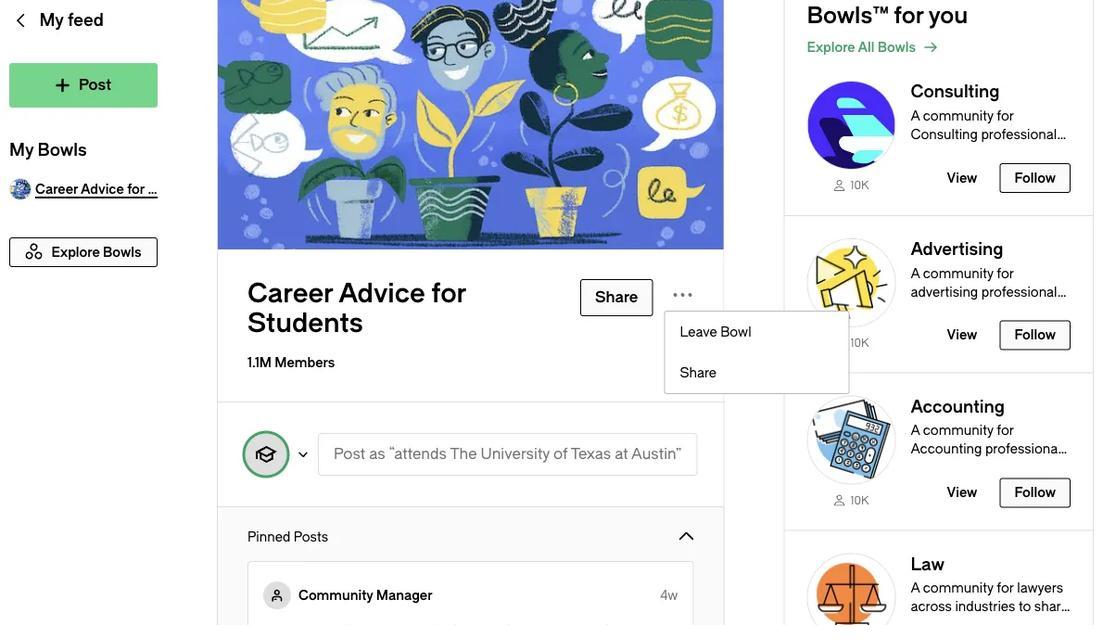 Task type: vqa. For each thing, say whether or not it's contained in the screenshot.
second Comment button from the top
no



Task type: describe. For each thing, give the bounding box(es) containing it.
professionals for consulting
[[982, 127, 1065, 142]]

across for advertising
[[911, 303, 953, 318]]

my for my feed
[[39, 11, 64, 30]]

at
[[615, 446, 629, 463]]

image for bowl image for consulting
[[807, 81, 896, 170]]

of
[[554, 446, 568, 463]]

3 10k link from the top
[[807, 492, 896, 508]]

all
[[859, 39, 875, 55]]

10k for accounting
[[851, 494, 870, 507]]

explore
[[807, 39, 856, 55]]

industries
[[956, 599, 1016, 614]]

10k link for consulting
[[807, 177, 896, 193]]

10k for consulting
[[851, 179, 870, 192]]

advertising a community for advertising professionals across companies
[[911, 240, 1065, 318]]

community
[[299, 588, 373, 603]]

career advice for students
[[248, 278, 467, 339]]

for for law
[[997, 580, 1015, 596]]

leave
[[680, 324, 718, 340]]

2 10k from the top
[[851, 336, 870, 349]]

companies for consulting
[[956, 145, 1025, 160]]

community for consulting
[[924, 108, 994, 123]]

0 vertical spatial bowls
[[878, 39, 916, 55]]

4 image for bowl image from the top
[[807, 553, 896, 625]]

image for bowl image for advertising
[[807, 238, 896, 327]]

community for law
[[924, 580, 994, 596]]

the
[[450, 446, 477, 463]]

10k link for advertising
[[807, 335, 896, 350]]

law
[[911, 555, 945, 574]]

a for law
[[911, 580, 920, 596]]

texas
[[571, 446, 611, 463]]

consulting a community for consulting professionals across companies
[[911, 82, 1065, 160]]

my for my bowls
[[9, 141, 34, 160]]

1 consulting from the top
[[911, 82, 1000, 102]]

share
[[680, 365, 717, 380]]

explore all bowls
[[807, 39, 916, 55]]

university
[[481, 446, 550, 463]]

professionals for advertising
[[982, 284, 1065, 299]]

accounting
[[911, 397, 1005, 417]]

you
[[929, 3, 969, 29]]

menu containing leave bowl
[[665, 311, 850, 394]]

my bowls
[[9, 141, 87, 160]]

for for consulting
[[997, 108, 1015, 123]]

1.1m members
[[248, 355, 335, 370]]

pinned
[[248, 529, 291, 545]]

"attends
[[389, 446, 447, 463]]



Task type: locate. For each thing, give the bounding box(es) containing it.
posts
[[294, 529, 328, 545]]

share menu item
[[666, 352, 849, 393]]

post as "attends the university of texas at austin"
[[334, 446, 682, 463]]

1 community from the top
[[924, 108, 994, 123]]

experiences
[[911, 618, 987, 625]]

1 10k link from the top
[[807, 177, 896, 193]]

my
[[39, 11, 64, 30], [9, 141, 34, 160]]

for inside consulting a community for consulting professionals across companies
[[997, 108, 1015, 123]]

community inside consulting a community for consulting professionals across companies
[[924, 108, 994, 123]]

as
[[369, 446, 386, 463]]

2 community from the top
[[924, 266, 994, 281]]

2 companies from the top
[[956, 303, 1025, 318]]

1 across from the top
[[911, 145, 953, 160]]

lawyers
[[1018, 580, 1064, 596]]

1 vertical spatial a
[[911, 266, 920, 281]]

across inside law a community for lawyers across industries to share experiences a
[[911, 599, 953, 614]]

0 vertical spatial community
[[924, 108, 994, 123]]

bowls™ for you
[[807, 3, 969, 29]]

community up advertising at the right
[[924, 266, 994, 281]]

across
[[911, 145, 953, 160], [911, 303, 953, 318], [911, 599, 953, 614]]

image for bowl image for accounting
[[807, 396, 896, 485]]

0 horizontal spatial bowls
[[38, 141, 87, 160]]

1 10k from the top
[[851, 179, 870, 192]]

2 vertical spatial community
[[924, 580, 994, 596]]

3 a from the top
[[911, 580, 920, 596]]

companies
[[956, 145, 1025, 160], [956, 303, 1025, 318]]

my feed
[[39, 11, 104, 30]]

advertising
[[911, 284, 979, 299]]

for down explore all bowls link at the top of page
[[997, 108, 1015, 123]]

0 vertical spatial professionals
[[982, 127, 1065, 142]]

companies inside advertising a community for advertising professionals across companies
[[956, 303, 1025, 318]]

1 vertical spatial 10k link
[[807, 335, 896, 350]]

0 vertical spatial a
[[911, 108, 920, 123]]

across for consulting
[[911, 145, 953, 160]]

menu
[[665, 311, 850, 394]]

3 10k from the top
[[851, 494, 870, 507]]

1 vertical spatial consulting
[[911, 127, 979, 142]]

across inside advertising a community for advertising professionals across companies
[[911, 303, 953, 318]]

2 vertical spatial 10k
[[851, 494, 870, 507]]

explore all bowls link
[[807, 36, 1094, 58]]

pinned posts
[[248, 529, 328, 545]]

1 vertical spatial my
[[9, 141, 34, 160]]

leave bowl menu item
[[666, 312, 849, 352]]

1 vertical spatial professionals
[[982, 284, 1065, 299]]

0 vertical spatial across
[[911, 145, 953, 160]]

1 a from the top
[[911, 108, 920, 123]]

members
[[275, 355, 335, 370]]

1 horizontal spatial my
[[39, 11, 64, 30]]

2 a from the top
[[911, 266, 920, 281]]

community inside law a community for lawyers across industries to share experiences a
[[924, 580, 994, 596]]

advice
[[339, 278, 426, 309]]

2 vertical spatial across
[[911, 599, 953, 614]]

professionals inside advertising a community for advertising professionals across companies
[[982, 284, 1065, 299]]

bowls
[[878, 39, 916, 55], [38, 141, 87, 160]]

1 vertical spatial community
[[924, 266, 994, 281]]

professionals inside consulting a community for consulting professionals across companies
[[982, 127, 1065, 142]]

leave bowl
[[680, 324, 752, 340]]

a for advertising
[[911, 266, 920, 281]]

0 vertical spatial consulting
[[911, 82, 1000, 102]]

for inside advertising a community for advertising professionals across companies
[[997, 266, 1015, 281]]

for
[[894, 3, 924, 29], [997, 108, 1015, 123], [997, 266, 1015, 281], [432, 278, 467, 309], [997, 580, 1015, 596]]

0 vertical spatial 10k
[[851, 179, 870, 192]]

community inside advertising a community for advertising professionals across companies
[[924, 266, 994, 281]]

0 vertical spatial my
[[39, 11, 64, 30]]

3 community from the top
[[924, 580, 994, 596]]

community
[[924, 108, 994, 123], [924, 266, 994, 281], [924, 580, 994, 596]]

community manager
[[299, 588, 433, 603]]

for inside career advice for students
[[432, 278, 467, 309]]

for left you
[[894, 3, 924, 29]]

a inside consulting a community for consulting professionals across companies
[[911, 108, 920, 123]]

post
[[334, 446, 366, 463]]

bowl
[[721, 324, 752, 340]]

a inside law a community for lawyers across industries to share experiences a
[[911, 580, 920, 596]]

1.1m
[[248, 355, 272, 370]]

1 horizontal spatial bowls
[[878, 39, 916, 55]]

3 across from the top
[[911, 599, 953, 614]]

a for consulting
[[911, 108, 920, 123]]

2 vertical spatial a
[[911, 580, 920, 596]]

0 horizontal spatial my
[[9, 141, 34, 160]]

austin"
[[632, 446, 682, 463]]

0 vertical spatial companies
[[956, 145, 1025, 160]]

1 vertical spatial bowls
[[38, 141, 87, 160]]

to
[[1019, 599, 1032, 614]]

1 vertical spatial across
[[911, 303, 953, 318]]

3 image for bowl image from the top
[[807, 396, 896, 485]]

a inside advertising a community for advertising professionals across companies
[[911, 266, 920, 281]]

for right advice
[[432, 278, 467, 309]]

1 vertical spatial 10k
[[851, 336, 870, 349]]

1 image for bowl image from the top
[[807, 81, 896, 170]]

community down explore all bowls link at the top of page
[[924, 108, 994, 123]]

companies for advertising
[[956, 303, 1025, 318]]

community for advertising
[[924, 266, 994, 281]]

0 vertical spatial 10k link
[[807, 177, 896, 193]]

bowls™
[[807, 3, 889, 29]]

advertising
[[911, 240, 1004, 259]]

law a community for lawyers across industries to share experiences a
[[911, 555, 1069, 625]]

for for advertising
[[997, 266, 1015, 281]]

2 10k link from the top
[[807, 335, 896, 350]]

professionals
[[982, 127, 1065, 142], [982, 284, 1065, 299]]

2 consulting from the top
[[911, 127, 979, 142]]

a down explore all bowls link at the top of page
[[911, 108, 920, 123]]

students
[[248, 308, 364, 339]]

for inside law a community for lawyers across industries to share experiences a
[[997, 580, 1015, 596]]

a up advertising at the right
[[911, 266, 920, 281]]

for down the advertising
[[997, 266, 1015, 281]]

post as "attends the university of texas at austin" button
[[318, 433, 698, 476]]

1 professionals from the top
[[982, 127, 1065, 142]]

feed
[[68, 11, 104, 30]]

10k link
[[807, 177, 896, 193], [807, 335, 896, 350], [807, 492, 896, 508]]

2 professionals from the top
[[982, 284, 1065, 299]]

a
[[911, 108, 920, 123], [911, 266, 920, 281], [911, 580, 920, 596]]

4w
[[661, 588, 678, 603]]

share
[[1035, 599, 1069, 614]]

manager
[[376, 588, 433, 603]]

community up the industries
[[924, 580, 994, 596]]

2 image for bowl image from the top
[[807, 238, 896, 327]]

toogle identity image
[[244, 432, 288, 477]]

image for bowl image
[[807, 81, 896, 170], [807, 238, 896, 327], [807, 396, 896, 485], [807, 553, 896, 625]]

across inside consulting a community for consulting professionals across companies
[[911, 145, 953, 160]]

toogle identity image
[[263, 582, 291, 609]]

career
[[248, 278, 333, 309]]

for up the industries
[[997, 580, 1015, 596]]

1 vertical spatial companies
[[956, 303, 1025, 318]]

1 companies from the top
[[956, 145, 1025, 160]]

2 vertical spatial 10k link
[[807, 492, 896, 508]]

2 across from the top
[[911, 303, 953, 318]]

companies inside consulting a community for consulting professionals across companies
[[956, 145, 1025, 160]]

10k
[[851, 179, 870, 192], [851, 336, 870, 349], [851, 494, 870, 507]]

a down law
[[911, 580, 920, 596]]

my feed link
[[9, 0, 158, 63]]

consulting
[[911, 82, 1000, 102], [911, 127, 979, 142]]



